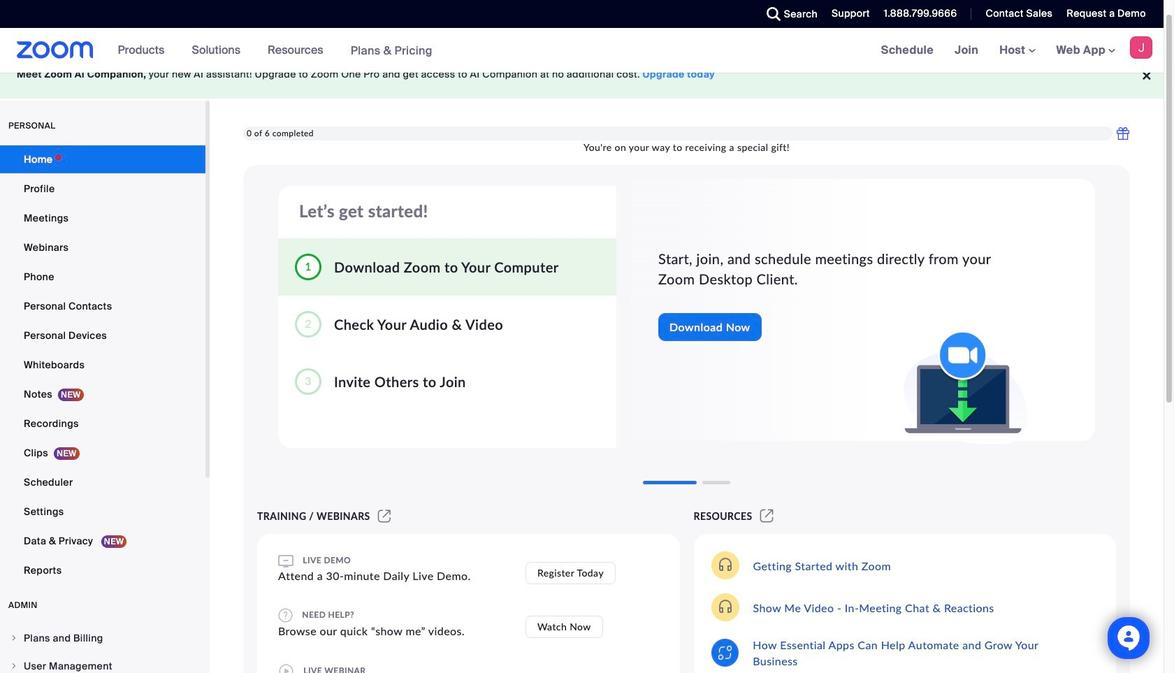 Task type: describe. For each thing, give the bounding box(es) containing it.
right image for first menu item
[[10, 634, 18, 643]]

zoom logo image
[[17, 41, 93, 59]]

admin menu menu
[[0, 625, 206, 673]]

2 menu item from the top
[[0, 653, 206, 673]]

2 window new image from the left
[[758, 511, 776, 522]]

right image for second menu item
[[10, 662, 18, 671]]

profile picture image
[[1131, 36, 1153, 59]]



Task type: vqa. For each thing, say whether or not it's contained in the screenshot.
International Calling NOW
no



Task type: locate. For each thing, give the bounding box(es) containing it.
banner
[[0, 28, 1164, 73]]

personal menu menu
[[0, 145, 206, 586]]

0 vertical spatial right image
[[10, 634, 18, 643]]

1 horizontal spatial window new image
[[758, 511, 776, 522]]

0 vertical spatial menu item
[[0, 625, 206, 652]]

1 menu item from the top
[[0, 625, 206, 652]]

product information navigation
[[107, 28, 443, 73]]

1 vertical spatial right image
[[10, 662, 18, 671]]

1 vertical spatial menu item
[[0, 653, 206, 673]]

2 right image from the top
[[10, 662, 18, 671]]

1 right image from the top
[[10, 634, 18, 643]]

1 window new image from the left
[[376, 511, 393, 522]]

menu item
[[0, 625, 206, 652], [0, 653, 206, 673]]

0 horizontal spatial window new image
[[376, 511, 393, 522]]

footer
[[0, 50, 1164, 99]]

right image
[[10, 634, 18, 643], [10, 662, 18, 671]]

meetings navigation
[[871, 28, 1164, 73]]

window new image
[[376, 511, 393, 522], [758, 511, 776, 522]]



